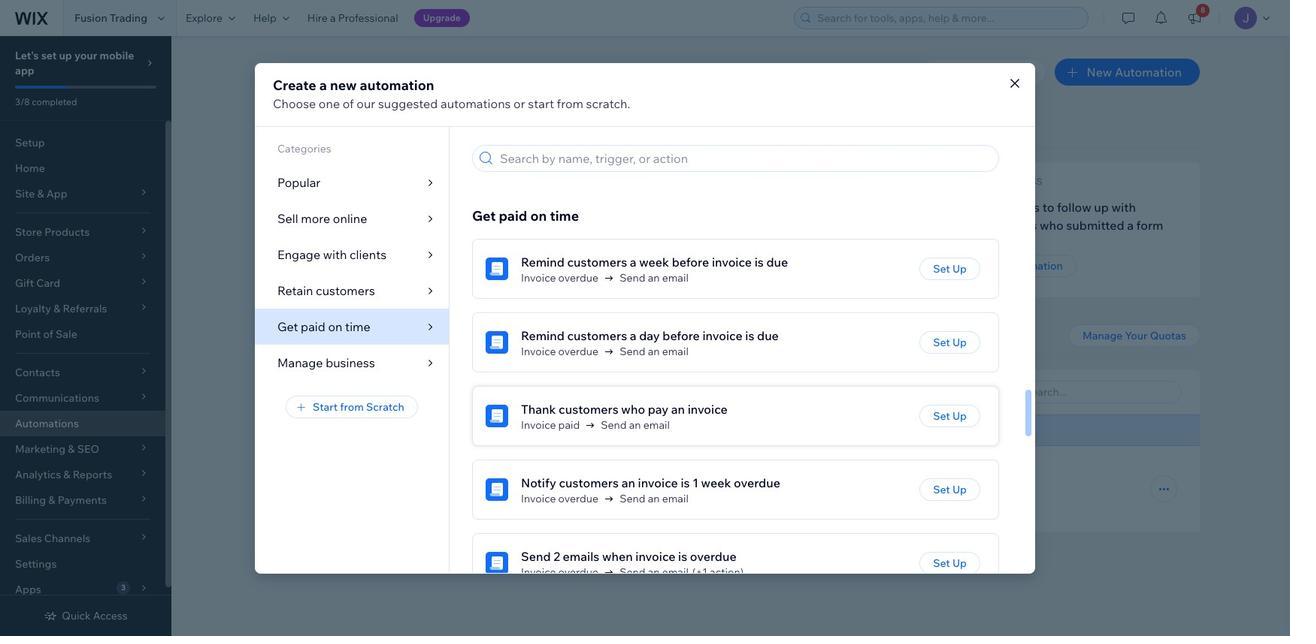 Task type: locate. For each thing, give the bounding box(es) containing it.
upgrade button
[[414, 9, 470, 27]]

0 vertical spatial thank
[[444, 200, 478, 215]]

customers for retain customers
[[316, 283, 375, 298]]

send an email for pay
[[601, 419, 670, 433]]

chat left sell at top
[[247, 218, 272, 233]]

popular menu item
[[255, 164, 449, 200]]

email for invoice
[[662, 493, 689, 506]]

1 horizontal spatial app
[[295, 200, 316, 215]]

set up automation
[[424, 259, 519, 273], [968, 259, 1063, 273]]

a right the submitted
[[1127, 218, 1134, 233]]

who inside set tasks to follow up with contacts who submitted a form
[[1040, 218, 1064, 233]]

1 vertical spatial visitors
[[313, 464, 355, 479]]

invoice overdue for notify customers an invoice is 1 week overdue
[[521, 493, 599, 506]]

automation
[[360, 76, 434, 94]]

thank inside thank visitors via chat when they submit a form
[[444, 200, 478, 215]]

0 horizontal spatial your
[[262, 329, 291, 347]]

1 horizontal spatial time
[[345, 319, 370, 334]]

to for tasks
[[1043, 200, 1054, 215]]

quotas
[[1150, 329, 1186, 343]]

invoice for remind customers a week before invoice is due
[[521, 272, 556, 285]]

0 horizontal spatial new
[[227, 200, 250, 215]]

5 set up button from the top
[[920, 553, 980, 575]]

for for installed
[[456, 385, 472, 400]]

1 horizontal spatial from
[[557, 96, 583, 111]]

invoice up send an email (+1 action)
[[635, 550, 675, 565]]

get paid on time inside menu item
[[277, 319, 370, 334]]

you
[[358, 122, 381, 139], [340, 385, 360, 400], [474, 385, 495, 400]]

email for day
[[662, 345, 689, 359]]

send an email
[[620, 272, 689, 285], [620, 345, 689, 359], [601, 419, 670, 433], [620, 493, 689, 506]]

1 vertical spatial category image
[[486, 405, 508, 428]]

installed
[[405, 385, 453, 400]]

1 vertical spatial week
[[701, 476, 731, 491]]

category image
[[486, 258, 508, 281], [486, 332, 508, 354], [486, 479, 508, 502]]

notify customers an invoice is 1 week overdue
[[521, 476, 780, 491]]

5 set up from the top
[[933, 557, 967, 571]]

2 horizontal spatial time
[[550, 208, 579, 225]]

when right emails
[[602, 550, 633, 565]]

let's
[[15, 49, 39, 62]]

form
[[495, 218, 522, 233], [1136, 218, 1163, 233]]

before right day
[[663, 329, 700, 344]]

new up one
[[330, 76, 357, 94]]

you down our
[[358, 122, 381, 139]]

invoice overdue for remind customers a week before invoice is due
[[521, 272, 599, 285]]

visitors for thank
[[481, 200, 523, 215]]

invoice overdue down notify
[[521, 493, 599, 506]]

set inside set tasks to follow up with contacts who submitted a form
[[988, 200, 1007, 215]]

1 vertical spatial get
[[277, 319, 298, 334]]

point
[[15, 328, 41, 341]]

when
[[572, 200, 603, 215], [602, 550, 633, 565]]

up
[[59, 49, 72, 62], [1094, 200, 1109, 215]]

new
[[330, 76, 357, 94], [227, 200, 250, 215]]

day
[[639, 329, 660, 344]]

0 horizontal spatial on
[[328, 319, 342, 334]]

invoice overdue for remind customers a day before invoice is due
[[521, 345, 599, 359]]

manage for manage business
[[277, 355, 323, 370]]

automation down submit on the left top of page
[[460, 259, 519, 273]]

1 vertical spatial of
[[852, 214, 862, 228]]

of left 'sale'
[[43, 328, 53, 341]]

category image down carts
[[486, 479, 508, 502]]

1 horizontal spatial who
[[1040, 218, 1064, 233]]

party
[[683, 228, 709, 241]]

a up one
[[319, 76, 327, 94]]

form inside set tasks to follow up with contacts who submitted a form
[[1136, 218, 1163, 233]]

set up for remind customers a day before invoice is due
[[933, 336, 967, 350]]

chat
[[544, 200, 569, 215], [247, 218, 272, 233]]

for down one
[[336, 122, 354, 139]]

to inside email visitors to recover abandoned carts send an email
[[357, 464, 369, 479]]

category image down engage
[[410, 205, 433, 228]]

1 category image from the top
[[486, 258, 508, 281]]

2 invoice overdue from the top
[[521, 345, 599, 359]]

automations for your automations
[[294, 329, 376, 347]]

category image left 2
[[486, 553, 508, 575]]

app down popular
[[295, 200, 316, 215]]

0 horizontal spatial week
[[639, 255, 669, 270]]

0 vertical spatial automations
[[441, 96, 511, 111]]

overdue for remind customers a day before invoice is due
[[558, 345, 599, 359]]

customers down engage with clients menu item
[[316, 283, 375, 298]]

visitors down clients
[[481, 200, 523, 215]]

sidebar element
[[0, 36, 171, 637]]

1 horizontal spatial and
[[618, 87, 639, 102]]

home
[[15, 162, 45, 175]]

2 vertical spatial of
[[43, 328, 53, 341]]

who down follow
[[1040, 218, 1064, 233]]

of inside point of sale link
[[43, 328, 53, 341]]

time inside automations save time and engage customers with automated emails, tasks, and more.
[[292, 87, 317, 102]]

visitors right email
[[313, 464, 355, 479]]

get paid on time down clients
[[472, 208, 579, 225]]

0 vertical spatial from
[[557, 96, 583, 111]]

category image up 5
[[486, 332, 508, 354]]

send an email down notify customers an invoice is 1 week overdue
[[620, 493, 689, 506]]

due
[[766, 255, 788, 270], [757, 329, 779, 344]]

to right tasks at the top right of the page
[[1043, 200, 1054, 215]]

4 invoice from the top
[[521, 493, 556, 506]]

1 horizontal spatial week
[[701, 476, 731, 491]]

get paid on time
[[472, 208, 579, 225], [277, 319, 370, 334]]

set up automation button for with
[[410, 255, 532, 277]]

0 vertical spatial app
[[15, 64, 34, 77]]

chat inside thank visitors via chat when they submit a form
[[544, 200, 569, 215]]

get down clients
[[472, 208, 496, 225]]

2 vertical spatial with
[[323, 247, 347, 262]]

let's set up your mobile app
[[15, 49, 134, 77]]

send an email down remind customers a week before invoice is due
[[620, 272, 689, 285]]

send inside email visitors to recover abandoned carts send an email
[[408, 483, 434, 497]]

form right submit on the left top of page
[[495, 218, 522, 233]]

manage for manage your quotas
[[1083, 329, 1123, 343]]

who left pay
[[621, 402, 645, 418]]

up up the submitted
[[1094, 200, 1109, 215]]

you up start from scratch
[[340, 385, 360, 400]]

you for installed for you
[[474, 385, 495, 400]]

tip
[[683, 176, 697, 187]]

send down recover
[[408, 483, 434, 497]]

1 horizontal spatial form
[[1136, 218, 1163, 233]]

on inside menu item
[[328, 319, 342, 334]]

automations inside create a new automation choose one of our suggested automations or start from scratch.
[[441, 96, 511, 111]]

send down day
[[620, 345, 645, 359]]

get
[[472, 208, 496, 225], [277, 319, 298, 334]]

manage inside menu item
[[277, 355, 323, 370]]

0 vertical spatial via
[[525, 200, 542, 215]]

an down notify customers an invoice is 1 week overdue
[[648, 493, 660, 506]]

1 horizontal spatial paid
[[499, 208, 527, 225]]

scratch
[[366, 400, 404, 414]]

engage
[[277, 247, 320, 262]]

0 vertical spatial visitors
[[481, 200, 523, 215]]

is up send an email (+1 action)
[[678, 550, 687, 565]]

automation down "contacts"
[[1004, 259, 1063, 273]]

1 up start from scratch
[[369, 387, 373, 397]]

1 horizontal spatial chat
[[544, 200, 569, 215]]

set
[[41, 49, 57, 62]]

2 horizontal spatial to
[[1043, 200, 1054, 215]]

1 vertical spatial from
[[340, 400, 364, 414]]

2 vertical spatial time
[[345, 319, 370, 334]]

0 horizontal spatial automations
[[15, 417, 79, 431]]

customers for notify customers an invoice is 1 week overdue
[[559, 476, 619, 491]]

invoice for notify customers an invoice is 1 week overdue
[[521, 493, 556, 506]]

emails,
[[541, 87, 581, 102]]

of inside connect automations to hundreds of third- party apps using zapier.
[[852, 214, 862, 228]]

1 vertical spatial thank
[[521, 402, 556, 418]]

customers for remind customers a week before invoice is due
[[567, 255, 627, 270]]

set up automation button down "contacts"
[[955, 255, 1076, 277]]

0 horizontal spatial mobile
[[100, 49, 134, 62]]

of left "third-"
[[852, 214, 862, 228]]

thank up submit on the left top of page
[[444, 200, 478, 215]]

category image down thank visitors via chat when they submit a form
[[486, 258, 508, 281]]

customers left day
[[567, 329, 627, 344]]

1 vertical spatial up
[[1094, 200, 1109, 215]]

invoice right pay
[[688, 402, 728, 418]]

1 horizontal spatial automations
[[262, 59, 392, 85]]

email down remind customers a week before invoice is due
[[662, 272, 689, 285]]

3 invoice overdue from the top
[[521, 493, 599, 506]]

clients
[[477, 176, 515, 187]]

1 vertical spatial app
[[295, 200, 316, 215]]

set up for send 2 emails when invoice is overdue
[[933, 557, 967, 571]]

1
[[369, 387, 373, 397], [693, 476, 698, 491]]

2 form from the left
[[1136, 218, 1163, 233]]

set
[[988, 200, 1007, 215], [424, 259, 441, 273], [968, 259, 985, 273], [933, 263, 950, 276], [933, 336, 950, 350], [933, 410, 950, 424], [933, 484, 950, 497], [933, 557, 950, 571]]

2 set up automation from the left
[[968, 259, 1063, 273]]

up for notify customers an invoice is 1 week overdue
[[952, 484, 967, 497]]

send down send 2 emails when invoice is overdue
[[620, 566, 645, 580]]

thank for thank visitors via chat when they submit a form
[[444, 200, 478, 215]]

email down abandoned
[[450, 483, 477, 497]]

and
[[320, 87, 341, 102], [618, 87, 639, 102]]

automations inside connect automations to hundreds of third- party apps using zapier.
[[727, 214, 789, 228]]

2 remind from the top
[[521, 329, 565, 344]]

email for pay
[[643, 419, 670, 433]]

0 vertical spatial get paid on time
[[472, 208, 579, 225]]

2 set up from the top
[[933, 336, 967, 350]]

1 horizontal spatial thank
[[521, 402, 556, 418]]

0 horizontal spatial manage
[[277, 355, 323, 370]]

1 vertical spatial before
[[663, 329, 700, 344]]

thank up invoice paid
[[521, 402, 556, 418]]

email
[[280, 464, 311, 479]]

invoice paid
[[521, 419, 580, 433]]

0 horizontal spatial via
[[228, 218, 244, 233]]

0 vertical spatial manage
[[1083, 329, 1123, 343]]

0 vertical spatial remind
[[521, 255, 565, 270]]

0 vertical spatial category image
[[486, 258, 508, 281]]

up for thank customers who pay an invoice
[[952, 410, 967, 424]]

our
[[357, 96, 375, 111]]

1 your from the left
[[262, 329, 291, 347]]

mobile down popular
[[253, 200, 292, 215]]

automation inside button
[[1115, 65, 1182, 80]]

customers for remind customers a day before invoice is due
[[567, 329, 627, 344]]

due for remind customers a day before invoice is due
[[757, 329, 779, 344]]

business
[[326, 355, 375, 370]]

you for created by you
[[340, 385, 360, 400]]

0 vertical spatial for
[[336, 122, 354, 139]]

up inside let's set up your mobile app
[[59, 49, 72, 62]]

suggested for you
[[262, 122, 381, 139]]

help
[[253, 11, 277, 25]]

customers down they
[[567, 255, 627, 270]]

hire a professional link
[[298, 0, 407, 36]]

3 invoice from the top
[[521, 419, 556, 433]]

point of sale
[[15, 328, 77, 341]]

with inside menu item
[[323, 247, 347, 262]]

3 set up button from the top
[[920, 405, 980, 428]]

automations inside automations save time and engage customers with automated emails, tasks, and more.
[[262, 59, 392, 85]]

automations left or
[[441, 96, 511, 111]]

3 category image from the top
[[486, 479, 508, 502]]

to left recover
[[357, 464, 369, 479]]

invoice for thank customers who pay an invoice
[[521, 419, 556, 433]]

0 vertical spatial mobile
[[100, 49, 134, 62]]

up for send 2 emails when invoice is overdue
[[952, 557, 967, 571]]

created
[[275, 385, 320, 400]]

customers right notify
[[559, 476, 619, 491]]

manage up search... field
[[1083, 329, 1123, 343]]

1 vertical spatial with
[[1112, 200, 1136, 215]]

emails
[[563, 550, 599, 565]]

invoice for send 2 emails when invoice is overdue
[[521, 566, 556, 580]]

manage inside button
[[1083, 329, 1123, 343]]

1 set up automation from the left
[[424, 259, 519, 273]]

from right start
[[557, 96, 583, 111]]

upgrade
[[423, 12, 461, 23]]

category image for remind customers a day before invoice is due
[[486, 332, 508, 354]]

invoice overdue down thank visitors via chat when they submit a form
[[521, 272, 599, 285]]

time left they
[[550, 208, 579, 225]]

2 and from the left
[[618, 87, 639, 102]]

email inside email visitors to recover abandoned carts send an email
[[450, 483, 477, 497]]

engage with clients
[[410, 176, 515, 187]]

8
[[1201, 5, 1205, 15]]

1 form from the left
[[495, 218, 522, 233]]

before
[[672, 255, 709, 270], [663, 329, 700, 344]]

time
[[292, 87, 317, 102], [550, 208, 579, 225], [345, 319, 370, 334]]

menu bar
[[255, 127, 449, 381]]

manage up created
[[277, 355, 323, 370]]

1 vertical spatial chat
[[247, 218, 272, 233]]

set up button for notify customers an invoice is 1 week overdue
[[920, 479, 980, 502]]

visitors inside thank visitors via chat when they submit a form
[[481, 200, 523, 215]]

0 vertical spatial who
[[1040, 218, 1064, 233]]

0 vertical spatial up
[[59, 49, 72, 62]]

is
[[755, 255, 764, 270], [745, 329, 754, 344], [681, 476, 690, 491], [678, 550, 687, 565]]

engage with clients menu item
[[255, 236, 449, 273]]

1 horizontal spatial set up automation button
[[955, 255, 1076, 277]]

0 horizontal spatial automations
[[294, 329, 376, 347]]

explore
[[186, 11, 223, 25]]

your left quotas
[[1125, 329, 1148, 343]]

email
[[662, 272, 689, 285], [662, 345, 689, 359], [643, 419, 670, 433], [450, 483, 477, 497], [662, 493, 689, 506], [662, 566, 689, 580]]

to inside connect automations to hundreds of third- party apps using zapier.
[[791, 214, 801, 228]]

4 set up button from the top
[[920, 479, 980, 502]]

thank visitors via chat when they submit a form
[[444, 200, 631, 233]]

0 horizontal spatial from
[[340, 400, 364, 414]]

2 category image from the top
[[486, 332, 508, 354]]

quick
[[62, 610, 91, 623]]

1 horizontal spatial automation
[[1004, 259, 1063, 273]]

new right welcome at the top of the page
[[227, 200, 250, 215]]

1 vertical spatial via
[[228, 218, 244, 233]]

1 horizontal spatial automations
[[441, 96, 511, 111]]

and left more.
[[618, 87, 639, 102]]

tab list
[[262, 370, 737, 415]]

automations for automations save time and engage customers with automated emails, tasks, and more.
[[262, 59, 392, 85]]

for right installed
[[456, 385, 472, 400]]

1 vertical spatial due
[[757, 329, 779, 344]]

apps
[[711, 228, 735, 241]]

to left hundreds
[[791, 214, 801, 228]]

when left they
[[572, 200, 603, 215]]

4 set up from the top
[[933, 484, 967, 497]]

category image for thank customers who pay an invoice
[[486, 405, 508, 428]]

paid inside menu item
[[301, 319, 325, 334]]

category image for send 2 emails when invoice is overdue
[[486, 553, 508, 575]]

of inside create a new automation choose one of our suggested automations or start from scratch.
[[343, 96, 354, 111]]

2 horizontal spatial paid
[[558, 419, 580, 433]]

1 horizontal spatial of
[[343, 96, 354, 111]]

to inside set tasks to follow up with contacts who submitted a form
[[1043, 200, 1054, 215]]

automations for automations
[[15, 417, 79, 431]]

via
[[525, 200, 542, 215], [228, 218, 244, 233]]

clients
[[350, 247, 387, 262]]

2 horizontal spatial with
[[1112, 200, 1136, 215]]

2 horizontal spatial automation
[[1115, 65, 1182, 80]]

1 set up button from the top
[[920, 258, 980, 281]]

category image
[[410, 205, 433, 228], [486, 405, 508, 428], [486, 553, 508, 575]]

0 vertical spatial automations
[[262, 59, 392, 85]]

to
[[1043, 200, 1054, 215], [791, 214, 801, 228], [357, 464, 369, 479]]

an down abandoned
[[436, 483, 448, 497]]

invoice for remind customers a day before invoice is due
[[521, 345, 556, 359]]

1 horizontal spatial get paid on time
[[472, 208, 579, 225]]

category image down 5
[[486, 405, 508, 428]]

paid down thank customers who pay an invoice on the bottom of page
[[558, 419, 580, 433]]

0 vertical spatial chat
[[544, 200, 569, 215]]

1 horizontal spatial to
[[791, 214, 801, 228]]

set up
[[933, 263, 967, 276], [933, 336, 967, 350], [933, 410, 967, 424], [933, 484, 967, 497], [933, 557, 967, 571]]

from right 'start'
[[340, 400, 364, 414]]

1 invoice from the top
[[521, 272, 556, 285]]

your inside button
[[1125, 329, 1148, 343]]

0 horizontal spatial up
[[59, 49, 72, 62]]

list
[[0, 162, 1200, 298]]

1 vertical spatial on
[[328, 319, 342, 334]]

email down pay
[[643, 419, 670, 433]]

1 horizontal spatial new
[[330, 76, 357, 94]]

Search... field
[[1020, 382, 1177, 403]]

app down let's
[[15, 64, 34, 77]]

and left the engage
[[320, 87, 341, 102]]

automations inside sidebar element
[[15, 417, 79, 431]]

1 horizontal spatial with
[[451, 87, 475, 102]]

set up button for remind customers a day before invoice is due
[[920, 332, 980, 354]]

1 invoice overdue from the top
[[521, 272, 599, 285]]

1 vertical spatial 1
[[693, 476, 698, 491]]

1 vertical spatial for
[[456, 385, 472, 400]]

0 horizontal spatial app
[[15, 64, 34, 77]]

0 horizontal spatial thank
[[444, 200, 478, 215]]

2 set up automation button from the left
[[955, 255, 1076, 277]]

send an email (+1 action)
[[620, 566, 744, 580]]

0 horizontal spatial time
[[292, 87, 317, 102]]

1 horizontal spatial visitors
[[481, 200, 523, 215]]

1 set up from the top
[[933, 263, 967, 276]]

of left our
[[343, 96, 354, 111]]

customers
[[389, 87, 448, 102], [567, 255, 627, 270], [316, 283, 375, 298], [567, 329, 627, 344], [559, 402, 619, 418], [559, 476, 619, 491]]

an down send 2 emails when invoice is overdue
[[648, 566, 660, 580]]

send an email down remind customers a day before invoice is due
[[620, 345, 689, 359]]

0 vertical spatial before
[[672, 255, 709, 270]]

1 vertical spatial automations
[[727, 214, 789, 228]]

list containing welcome new mobile app members via chat
[[0, 162, 1200, 298]]

before down party
[[672, 255, 709, 270]]

engage
[[344, 87, 386, 102]]

from inside button
[[340, 400, 364, 414]]

categories
[[277, 142, 331, 155]]

from
[[557, 96, 583, 111], [340, 400, 364, 414]]

suggested
[[262, 122, 333, 139]]

0 vertical spatial when
[[572, 200, 603, 215]]

1 set up automation button from the left
[[410, 255, 532, 277]]

5 invoice from the top
[[521, 566, 556, 580]]

2 set up button from the top
[[920, 332, 980, 354]]

get paid on time up manage business
[[277, 319, 370, 334]]

installed for you
[[405, 385, 495, 400]]

automation
[[1115, 65, 1182, 80], [460, 259, 519, 273], [1004, 259, 1063, 273]]

by
[[323, 385, 337, 400]]

1 and from the left
[[320, 87, 341, 102]]

time left one
[[292, 87, 317, 102]]

1 horizontal spatial via
[[525, 200, 542, 215]]

abandoned
[[417, 464, 482, 479]]

email down notify customers an invoice is 1 week overdue
[[662, 493, 689, 506]]

with left automated
[[451, 87, 475, 102]]

your automations
[[262, 329, 376, 347]]

up right set
[[59, 49, 72, 62]]

0 horizontal spatial for
[[336, 122, 354, 139]]

customers up invoice paid
[[559, 402, 619, 418]]

invoice overdue down 2
[[521, 566, 599, 580]]

help button
[[244, 0, 298, 36]]

0 vertical spatial new
[[330, 76, 357, 94]]

is right the how
[[755, 255, 764, 270]]

3 set up from the top
[[933, 410, 967, 424]]

invoice down 2
[[521, 566, 556, 580]]

2 horizontal spatial automations
[[727, 214, 789, 228]]

invoice down "apps"
[[712, 255, 752, 270]]

4 invoice overdue from the top
[[521, 566, 599, 580]]

a inside create a new automation choose one of our suggested automations or start from scratch.
[[319, 76, 327, 94]]

1 remind from the top
[[521, 255, 565, 270]]

visitors inside email visitors to recover abandoned carts send an email
[[313, 464, 355, 479]]

get down retain
[[277, 319, 298, 334]]

thank for thank customers who pay an invoice
[[521, 402, 556, 418]]

members
[[171, 218, 225, 233]]

chat left they
[[544, 200, 569, 215]]

1 vertical spatial remind
[[521, 329, 565, 344]]

2 invoice from the top
[[521, 345, 556, 359]]

0 vertical spatial get
[[472, 208, 496, 225]]

send an email down thank customers who pay an invoice on the bottom of page
[[601, 419, 670, 433]]

1 vertical spatial automations
[[15, 417, 79, 431]]

1 horizontal spatial your
[[1125, 329, 1148, 343]]

0 vertical spatial paid
[[499, 208, 527, 225]]

1 vertical spatial category image
[[486, 332, 508, 354]]

a right submit on the left top of page
[[486, 218, 492, 233]]

you left 5
[[474, 385, 495, 400]]

customers inside menu item
[[316, 283, 375, 298]]

form right the submitted
[[1136, 218, 1163, 233]]

0 vertical spatial time
[[292, 87, 317, 102]]

manage
[[1083, 329, 1123, 343], [277, 355, 323, 370]]

tasks
[[1010, 200, 1040, 215]]

0 horizontal spatial form
[[495, 218, 522, 233]]

trading
[[110, 11, 147, 25]]

1 vertical spatial time
[[550, 208, 579, 225]]

start
[[528, 96, 554, 111]]

invoice overdue up invoice paid
[[521, 345, 599, 359]]

0 horizontal spatial automation
[[460, 259, 519, 273]]

for
[[336, 122, 354, 139], [456, 385, 472, 400]]

0 horizontal spatial get
[[277, 319, 298, 334]]

2 your from the left
[[1125, 329, 1148, 343]]

automations up the how
[[727, 214, 789, 228]]

an
[[648, 272, 660, 285], [648, 345, 660, 359], [671, 402, 685, 418], [629, 419, 641, 433], [622, 476, 635, 491], [436, 483, 448, 497], [648, 493, 660, 506], [648, 566, 660, 580]]

tab list containing created by you
[[262, 370, 737, 415]]

3/8 completed
[[15, 96, 77, 108]]

0 horizontal spatial set up automation button
[[410, 255, 532, 277]]

2 vertical spatial automations
[[294, 329, 376, 347]]



Task type: vqa. For each thing, say whether or not it's contained in the screenshot.


Task type: describe. For each thing, give the bounding box(es) containing it.
due for remind customers a week before invoice is due
[[766, 255, 788, 270]]

set up for thank customers who pay an invoice
[[933, 410, 967, 424]]

up for remind customers a week before invoice is due
[[952, 263, 967, 276]]

an inside email visitors to recover abandoned carts send an email
[[436, 483, 448, 497]]

app inside welcome new mobile app members via chat
[[295, 200, 316, 215]]

how
[[727, 259, 749, 273]]

menu bar containing popular
[[255, 127, 449, 381]]

is left active
[[681, 476, 690, 491]]

created by you
[[275, 385, 360, 400]]

before for day
[[663, 329, 700, 344]]

an down remind customers a week before invoice is due
[[648, 272, 660, 285]]

manage business
[[277, 355, 375, 370]]

email for week
[[662, 272, 689, 285]]

get paid on time menu item
[[255, 309, 449, 345]]

set up button for thank customers who pay an invoice
[[920, 405, 980, 428]]

welcome
[[171, 200, 224, 215]]

email left (+1
[[662, 566, 689, 580]]

zapier.
[[767, 228, 800, 241]]

sale
[[56, 328, 77, 341]]

third-
[[865, 214, 891, 228]]

choose
[[273, 96, 316, 111]]

0 horizontal spatial 1
[[369, 387, 373, 397]]

last
[[884, 424, 905, 438]]

1 horizontal spatial get
[[472, 208, 496, 225]]

mobile inside let's set up your mobile app
[[100, 49, 134, 62]]

with inside set tasks to follow up with contacts who submitted a form
[[1112, 200, 1136, 215]]

automation for manage business
[[1004, 259, 1063, 273]]

chat inside welcome new mobile app members via chat
[[247, 218, 272, 233]]

start from scratch
[[313, 400, 404, 414]]

remind for remind customers a day before invoice is due
[[521, 329, 565, 344]]

set up button for remind customers a week before invoice is due
[[920, 258, 980, 281]]

get inside "get paid on time" menu item
[[277, 319, 298, 334]]

is down the how
[[745, 329, 754, 344]]

when inside thank visitors via chat when they submit a form
[[572, 200, 603, 215]]

5
[[504, 387, 508, 397]]

set up button for send 2 emails when invoice is overdue
[[920, 553, 980, 575]]

point of sale link
[[0, 322, 165, 347]]

to for visitors
[[357, 464, 369, 479]]

automations link
[[0, 411, 165, 437]]

via inside welcome new mobile app members via chat
[[228, 218, 244, 233]]

overdue for send 2 emails when invoice is overdue
[[558, 566, 599, 580]]

Search for tools, apps, help & more... field
[[813, 8, 1083, 29]]

online
[[333, 211, 367, 226]]

sell more online
[[277, 211, 367, 226]]

customers for thank customers who pay an invoice
[[559, 402, 619, 418]]

mobile inside welcome new mobile app members via chat
[[253, 200, 292, 215]]

connect automations to hundreds of third- party apps using zapier.
[[683, 214, 891, 241]]

app inside let's set up your mobile app
[[15, 64, 34, 77]]

a down they
[[630, 255, 636, 270]]

invoice for remind customers a day before invoice is due
[[703, 329, 743, 344]]

form inside thank visitors via chat when they submit a form
[[495, 218, 522, 233]]

suggested
[[378, 96, 438, 111]]

visitors for email
[[313, 464, 355, 479]]

manage your quotas button
[[1069, 325, 1200, 347]]

you for suggested for you
[[358, 122, 381, 139]]

set up automation for business
[[968, 259, 1063, 273]]

carts
[[485, 464, 513, 479]]

more
[[301, 211, 330, 226]]

retain customers
[[277, 283, 375, 298]]

quick access button
[[44, 610, 128, 623]]

save
[[262, 87, 289, 102]]

via inside thank visitors via chat when they submit a form
[[525, 200, 542, 215]]

new inside create a new automation choose one of our suggested automations or start from scratch.
[[330, 76, 357, 94]]

a inside thank visitors via chat when they submit a form
[[486, 218, 492, 233]]

thank customers who pay an invoice
[[521, 402, 728, 418]]

(+1
[[692, 566, 707, 580]]

automation for engage with clients
[[460, 259, 519, 273]]

fusion
[[74, 11, 107, 25]]

setup
[[15, 136, 45, 150]]

2
[[553, 550, 560, 565]]

an down thank customers who pay an invoice on the bottom of page
[[629, 419, 641, 433]]

set tasks to follow up with contacts who submitted a form
[[988, 200, 1163, 233]]

follow
[[1057, 200, 1091, 215]]

up for remind customers a day before invoice is due
[[952, 336, 967, 350]]

a right "hire" on the left top of page
[[330, 11, 336, 25]]

sell more online menu item
[[255, 200, 449, 236]]

contacts
[[988, 218, 1037, 233]]

send down notify customers an invoice is 1 week overdue
[[620, 493, 645, 506]]

new
[[1087, 65, 1112, 80]]

completed
[[32, 96, 77, 108]]

invoice for remind customers a week before invoice is due
[[712, 255, 752, 270]]

start from scratch button
[[286, 396, 418, 418]]

remind for remind customers a week before invoice is due
[[521, 255, 565, 270]]

category image for remind customers a week before invoice is due
[[486, 258, 508, 281]]

hundreds
[[803, 214, 850, 228]]

from inside create a new automation choose one of our suggested automations or start from scratch.
[[557, 96, 583, 111]]

new automation
[[1087, 65, 1182, 80]]

set up automation for with
[[424, 259, 519, 273]]

manage your quotas
[[1083, 329, 1186, 343]]

send an email for week
[[620, 272, 689, 285]]

learn how button
[[683, 255, 763, 277]]

send an email for day
[[620, 345, 689, 359]]

invoice down pay
[[638, 476, 678, 491]]

time inside "get paid on time" menu item
[[345, 319, 370, 334]]

connect
[[683, 214, 725, 228]]

8 button
[[1178, 0, 1211, 36]]

send left 2
[[521, 550, 551, 565]]

send an email for invoice
[[620, 493, 689, 506]]

or
[[514, 96, 525, 111]]

before for week
[[672, 255, 709, 270]]

retain customers menu item
[[255, 273, 449, 309]]

an right pay
[[671, 402, 685, 418]]

access
[[93, 610, 128, 623]]

home link
[[0, 156, 165, 181]]

automations save time and engage customers with automated emails, tasks, and more.
[[262, 59, 674, 102]]

1 horizontal spatial on
[[530, 208, 547, 225]]

new inside welcome new mobile app members via chat
[[227, 200, 250, 215]]

send down thank customers who pay an invoice on the bottom of page
[[601, 419, 627, 433]]

sell
[[277, 211, 298, 226]]

yesterday 04:19 pm
[[884, 483, 981, 496]]

1 horizontal spatial 1
[[693, 476, 698, 491]]

a inside set tasks to follow up with contacts who submitted a form
[[1127, 218, 1134, 233]]

pay
[[648, 402, 668, 418]]

settings
[[15, 558, 57, 571]]

category image for notify customers an invoice is 1 week overdue
[[486, 479, 508, 502]]

to for automations
[[791, 214, 801, 228]]

setup link
[[0, 130, 165, 156]]

create a new automation choose one of our suggested automations or start from scratch.
[[273, 76, 630, 111]]

1 vertical spatial when
[[602, 550, 633, 565]]

send 2 emails when invoice is overdue
[[521, 550, 737, 565]]

engage
[[410, 176, 449, 187]]

up inside set tasks to follow up with contacts who submitted a form
[[1094, 200, 1109, 215]]

0 vertical spatial category image
[[410, 205, 433, 228]]

action)
[[710, 566, 744, 580]]

set up for remind customers a week before invoice is due
[[933, 263, 967, 276]]

manage business menu item
[[255, 345, 449, 381]]

fusion trading
[[74, 11, 147, 25]]

invoice overdue for send 2 emails when invoice is overdue
[[521, 566, 599, 580]]

a left day
[[630, 329, 636, 344]]

overdue for notify customers an invoice is 1 week overdue
[[558, 493, 599, 506]]

an down remind customers a day before invoice is due
[[648, 345, 660, 359]]

overdue for remind customers a week before invoice is due
[[558, 272, 599, 285]]

1 vertical spatial who
[[621, 402, 645, 418]]

edited
[[907, 424, 939, 438]]

set up automation button for business
[[955, 255, 1076, 277]]

settings link
[[0, 552, 165, 577]]

2 vertical spatial paid
[[558, 419, 580, 433]]

active
[[728, 484, 762, 495]]

manage business
[[955, 176, 1043, 187]]

more.
[[642, 87, 674, 102]]

send down remind customers a week before invoice is due
[[620, 272, 645, 285]]

automations for connect automations to hundreds of third- party apps using zapier.
[[727, 214, 789, 228]]

last edited
[[884, 424, 939, 438]]

automated
[[477, 87, 539, 102]]

for for suggested
[[336, 122, 354, 139]]

0 vertical spatial week
[[639, 255, 669, 270]]

invoice for thank customers who pay an invoice
[[688, 402, 728, 418]]

set up for notify customers an invoice is 1 week overdue
[[933, 484, 967, 497]]

manage
[[955, 176, 995, 187]]

Search by name, trigger, or action field
[[495, 146, 994, 171]]

tasks,
[[583, 87, 615, 102]]

customers inside automations save time and engage customers with automated emails, tasks, and more.
[[389, 87, 448, 102]]

with inside automations save time and engage customers with automated emails, tasks, and more.
[[451, 87, 475, 102]]

filter
[[953, 386, 979, 399]]

recover
[[372, 464, 415, 479]]

quick access
[[62, 610, 128, 623]]

hire a professional
[[307, 11, 398, 25]]

pm
[[964, 483, 981, 496]]

an up send 2 emails when invoice is overdue
[[622, 476, 635, 491]]

yesterday
[[884, 483, 932, 496]]

filter button
[[926, 381, 992, 404]]

one
[[319, 96, 340, 111]]

submitted
[[1066, 218, 1124, 233]]

with
[[451, 176, 475, 187]]

engage with clients
[[277, 247, 387, 262]]



